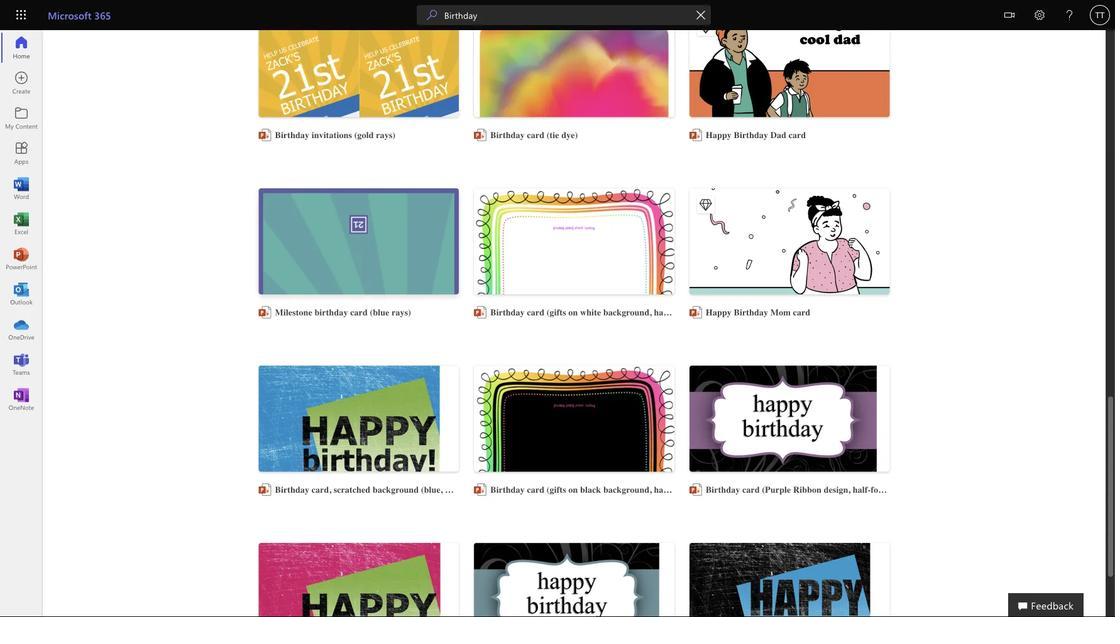 Task type: locate. For each thing, give the bounding box(es) containing it.
card left (purple
[[742, 486, 760, 496]]

on for black
[[568, 486, 578, 496]]

happy left mom
[[706, 308, 732, 318]]

happy
[[706, 130, 732, 140], [706, 308, 732, 318]]

2 pptx image from the left
[[689, 129, 702, 141]]

birthday card (gifts on white background, half-fold)
[[490, 308, 690, 318]]

0 vertical spatial 
[[699, 21, 712, 34]]

pptx image for milestone birthday card (blue rays)
[[259, 306, 271, 319]]

365
[[94, 8, 111, 22]]

(tie
[[547, 130, 559, 140]]

pptx image for happy
[[689, 129, 702, 141]]

background, right white
[[603, 308, 652, 318]]

2  link from the top
[[689, 188, 890, 302]]

0 vertical spatial on
[[568, 308, 578, 318]]

1 vertical spatial on
[[568, 486, 578, 496]]

powerpoint template result: "happy birthday mom card" image
[[689, 188, 890, 302]]

(blue,
[[421, 486, 443, 496]]

0 horizontal spatial pptx image
[[259, 129, 271, 141]]

2  from the top
[[699, 199, 712, 211]]

 link
[[689, 11, 890, 124], [689, 188, 890, 302]]

1 vertical spatial (gifts
[[547, 486, 566, 496]]

1 pptx image from the left
[[259, 129, 271, 141]]

birthday
[[315, 308, 348, 318]]

card,
[[312, 486, 331, 496]]

(purple
[[762, 486, 791, 496]]

birthday for birthday card, scratched background  (blue, green, half-fold)
[[275, 486, 309, 496]]

fold) for birthday card, scratched background  (blue, green, half-fold)
[[489, 486, 507, 496]]

(gifts left black
[[547, 486, 566, 496]]

onenote image
[[15, 393, 28, 406]]

(gifts
[[547, 308, 566, 318], [547, 486, 566, 496]]

half- for birthday card, scratched background  (blue, green, half-fold)
[[471, 486, 489, 496]]

black
[[580, 486, 601, 496]]

birthday invitations (gold rays)
[[275, 130, 395, 140]]

 link for dad
[[689, 11, 890, 124]]

fold)
[[672, 308, 690, 318], [489, 486, 507, 496], [672, 486, 690, 496], [871, 486, 889, 496]]

1 horizontal spatial pptx image
[[689, 129, 702, 141]]

microsoft
[[48, 8, 92, 22]]

on left black
[[568, 486, 578, 496]]

1 vertical spatial background,
[[603, 486, 652, 496]]

powerpoint template result: "milestone birthday card (blue rays)" image
[[259, 188, 459, 456]]

green,
[[445, 486, 469, 496]]

dye)
[[561, 130, 578, 140]]

(blue
[[370, 308, 389, 318]]

teams image
[[15, 358, 28, 371]]

mom
[[770, 308, 791, 318]]

1  link from the top
[[689, 11, 890, 124]]

0 vertical spatial happy
[[706, 130, 732, 140]]


[[1004, 10, 1015, 20]]

card
[[527, 130, 544, 140], [789, 130, 806, 140], [350, 308, 368, 318], [527, 308, 544, 318], [793, 308, 810, 318], [527, 486, 544, 496], [742, 486, 760, 496]]

powerpoint template result: "birthday card, scratched background  (black, blue, half-fold)" image
[[689, 544, 890, 618]]

1 on from the top
[[568, 308, 578, 318]]

on for white
[[568, 308, 578, 318]]

word image
[[15, 182, 28, 195]]

navigation
[[0, 30, 43, 417]]

(gifts left white
[[547, 308, 566, 318]]

rays) right (gold
[[376, 130, 395, 140]]

(gifts for black
[[547, 486, 566, 496]]

1 vertical spatial rays)
[[392, 308, 411, 318]]

half-
[[654, 308, 672, 318], [471, 486, 489, 496], [654, 486, 672, 496], [853, 486, 871, 496]]

birthday
[[275, 130, 309, 140], [490, 130, 525, 140], [734, 130, 768, 140], [490, 308, 525, 318], [734, 308, 768, 318], [275, 486, 309, 496], [490, 486, 525, 496], [706, 486, 740, 496]]

0 vertical spatial background,
[[603, 308, 652, 318]]

1 vertical spatial  link
[[689, 188, 890, 302]]

happy for happy birthday mom card
[[706, 308, 732, 318]]

1 (gifts from the top
[[547, 308, 566, 318]]

birthday for birthday card (gifts on white background, half-fold)
[[490, 308, 525, 318]]

happy left dad
[[706, 130, 732, 140]]

on
[[568, 308, 578, 318], [568, 486, 578, 496]]

pptx image for birthday card (tie dye)
[[474, 129, 487, 141]]

tt
[[1095, 10, 1105, 20]]

pptx image for birthday card (gifts on black background, half-fold)
[[474, 484, 487, 497]]

0 vertical spatial (gifts
[[547, 308, 566, 318]]

apps image
[[15, 147, 28, 160]]

2 on from the top
[[568, 486, 578, 496]]

background, right black
[[603, 486, 652, 496]]

card left black
[[527, 486, 544, 496]]

scratched
[[334, 486, 370, 496]]

white
[[580, 308, 601, 318]]

0 vertical spatial  link
[[689, 11, 890, 124]]

milestone
[[275, 308, 312, 318]]

birthday card (tie dye)
[[490, 130, 578, 140]]

feedback
[[1031, 599, 1074, 613]]

background
[[373, 486, 419, 496]]

pptx image for birthday card, scratched background  (blue, green, half-fold)
[[259, 484, 271, 497]]

powerpoint template result: "birthday card, scratched background  (blue, green, half-fold)" image
[[259, 366, 459, 479]]


[[699, 21, 712, 34], [699, 199, 712, 211]]

1 vertical spatial 
[[699, 199, 712, 211]]

background,
[[603, 308, 652, 318], [603, 486, 652, 496]]

rays) right (blue
[[392, 308, 411, 318]]

1 background, from the top
[[603, 308, 652, 318]]

on left white
[[568, 308, 578, 318]]

pptx image
[[259, 129, 271, 141], [689, 129, 702, 141]]

2 background, from the top
[[603, 486, 652, 496]]

card left the (tie
[[527, 130, 544, 140]]

powerpoint template result: "birthday invitations (gold rays)" image
[[259, 11, 459, 161]]

pptx image
[[474, 129, 487, 141], [259, 306, 271, 319], [474, 306, 487, 319], [689, 306, 702, 319], [259, 484, 271, 497], [474, 484, 487, 497], [689, 484, 702, 497]]

feedback button
[[1008, 594, 1084, 618]]

powerpoint template result: "birthday card (gifts on black background, half-fold)" image
[[474, 366, 674, 618]]

2 (gifts from the top
[[547, 486, 566, 496]]

microsoft 365 banner
[[0, 0, 1115, 32]]

happy birthday dad card
[[706, 130, 806, 140]]

rays)
[[376, 130, 395, 140], [392, 308, 411, 318]]

milestone birthday card (blue rays)
[[275, 308, 411, 318]]

 for happy birthday mom card
[[699, 199, 712, 211]]

1  from the top
[[699, 21, 712, 34]]

card right mom
[[793, 308, 810, 318]]

1 vertical spatial happy
[[706, 308, 732, 318]]

2 happy from the top
[[706, 308, 732, 318]]

card right dad
[[789, 130, 806, 140]]

birthday card (purple ribbon design, half-fold)
[[706, 486, 889, 496]]

None search field
[[417, 5, 711, 25]]

 link for mom
[[689, 188, 890, 302]]

happy for happy birthday dad card
[[706, 130, 732, 140]]

1 happy from the top
[[706, 130, 732, 140]]



Task type: describe. For each thing, give the bounding box(es) containing it.
card left (blue
[[350, 308, 368, 318]]

powerpoint template result: "birthday card (gifts on white background, half-fold)" image
[[474, 188, 674, 456]]

birthday card (gifts on black background, half-fold)
[[490, 486, 690, 496]]

card left white
[[527, 308, 544, 318]]

birthday for birthday card (gifts on black background, half-fold)
[[490, 486, 525, 496]]

pptx image for birthday
[[259, 129, 271, 141]]

none search field inside microsoft 365 banner
[[417, 5, 711, 25]]

ribbon
[[793, 486, 822, 496]]

tt button
[[1085, 0, 1115, 30]]

fold) for birthday card (gifts on white background, half-fold)
[[672, 308, 690, 318]]

Search box. Suggestions appear as you type. search field
[[444, 5, 691, 25]]

excel image
[[15, 217, 28, 230]]

 for happy birthday dad card
[[699, 21, 712, 34]]

powerpoint template result: "birthday card (blue ribbon design, half-fold)" image
[[474, 544, 674, 618]]

pptx image for happy birthday mom card
[[689, 306, 702, 319]]

happy birthday mom card
[[706, 308, 810, 318]]

design,
[[824, 486, 851, 496]]

 button
[[994, 0, 1025, 32]]

outlook image
[[15, 288, 28, 300]]

fold) for birthday card (gifts on black background, half-fold)
[[672, 486, 690, 496]]

0 vertical spatial rays)
[[376, 130, 395, 140]]

birthday for birthday card (purple ribbon design, half-fold)
[[706, 486, 740, 496]]

home image
[[15, 41, 28, 54]]

half- for birthday card (gifts on white background, half-fold)
[[654, 308, 672, 318]]

half- for birthday card (gifts on black background, half-fold)
[[654, 486, 672, 496]]

birthday card, scratched background  (blue, green, half-fold)
[[275, 486, 507, 496]]

pptx image for birthday card (purple ribbon design, half-fold)
[[689, 484, 702, 497]]

onedrive image
[[15, 323, 28, 336]]

pptx image for birthday card (gifts on white background, half-fold)
[[474, 306, 487, 319]]

powerpoint template result: "birthday card, scratched background  (pink, green, half-fold)" image
[[259, 544, 459, 618]]

(gifts for white
[[547, 308, 566, 318]]

powerpoint image
[[15, 253, 28, 265]]

invitations
[[312, 130, 352, 140]]

(gold
[[354, 130, 374, 140]]

powerpoint template result: "happy birthday dad card" image
[[689, 11, 890, 124]]

powerpoint template result: "birthday card (purple ribbon design, half-fold)" image
[[689, 366, 890, 479]]

background, for black
[[603, 486, 652, 496]]

my content image
[[15, 112, 28, 124]]

create image
[[15, 77, 28, 89]]

microsoft 365
[[48, 8, 111, 22]]

birthday for birthday card (tie dye)
[[490, 130, 525, 140]]

birthday for birthday invitations (gold rays)
[[275, 130, 309, 140]]

background, for white
[[603, 308, 652, 318]]

dad
[[770, 130, 786, 140]]



Task type: vqa. For each thing, say whether or not it's contained in the screenshot.
PowerPoint in the dropdown button
no



